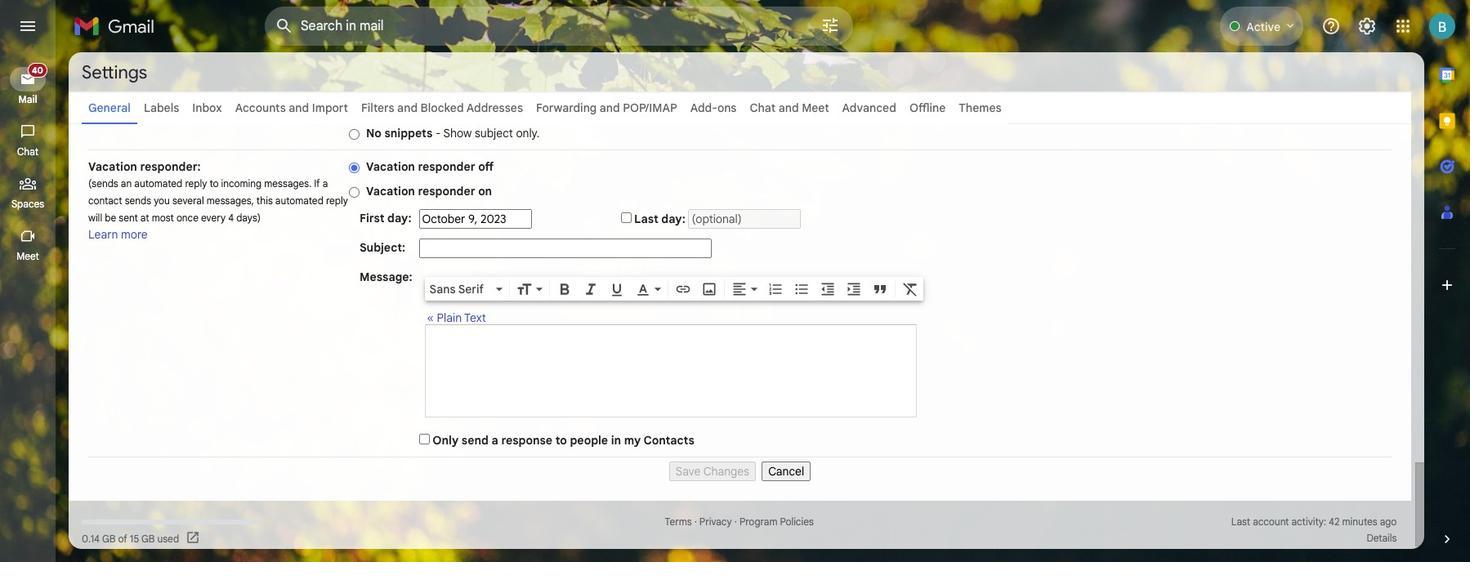Task type: locate. For each thing, give the bounding box(es) containing it.
1 horizontal spatial ·
[[735, 516, 737, 528]]

a inside vacation responder: (sends an automated reply to incoming messages. if a contact sends you several messages, this automated reply will be sent at most once every 4 days) learn more
[[323, 177, 328, 190]]

meet
[[802, 101, 830, 115], [16, 250, 39, 262]]

day: right last day: "option" at the left top
[[662, 212, 686, 226]]

to up the messages,
[[210, 177, 219, 190]]

0 vertical spatial responder
[[418, 159, 475, 174]]

a right if on the top left
[[323, 177, 328, 190]]

navigation
[[0, 52, 57, 562], [88, 458, 1392, 482]]

last
[[635, 212, 659, 226], [1232, 516, 1251, 528]]

program
[[740, 516, 778, 528]]

1 vertical spatial last
[[1232, 516, 1251, 528]]

chat for chat and meet
[[750, 101, 776, 115]]

meet left advanced link
[[802, 101, 830, 115]]

an
[[121, 177, 132, 190]]

automated down messages.
[[275, 195, 324, 207]]

0.14
[[82, 533, 100, 545]]

1 and from the left
[[289, 101, 309, 115]]

save
[[676, 464, 701, 479]]

·
[[695, 516, 697, 528], [735, 516, 737, 528]]

support image
[[1322, 16, 1342, 36]]

in
[[611, 433, 621, 448]]

0 vertical spatial meet
[[802, 101, 830, 115]]

chat inside heading
[[17, 146, 38, 158]]

people
[[570, 433, 608, 448]]

1 vertical spatial a
[[492, 433, 499, 448]]

inbox link
[[192, 101, 222, 115]]

0 horizontal spatial chat
[[17, 146, 38, 158]]

2 and from the left
[[397, 101, 418, 115]]

0 horizontal spatial gb
[[102, 533, 116, 545]]

1 horizontal spatial -
[[448, 110, 459, 124]]

of
[[118, 533, 127, 545]]

learn
[[88, 227, 118, 242]]

only.
[[516, 126, 540, 141]]

gb left of in the left of the page
[[102, 533, 116, 545]]

First day: text field
[[419, 209, 532, 229]]

advanced link
[[843, 101, 897, 115]]

vacation for vacation responder off
[[366, 159, 415, 174]]

every
[[201, 212, 226, 224]]

and left import
[[289, 101, 309, 115]]

forwarding and pop/imap link
[[536, 101, 678, 115]]

0 vertical spatial to
[[210, 177, 219, 190]]

last account activity: 42 minutes ago details
[[1232, 516, 1398, 545]]

automated up you
[[134, 177, 183, 190]]

2 responder from the top
[[418, 184, 475, 199]]

vacation responder on
[[366, 184, 492, 199]]

automated
[[134, 177, 183, 190], [275, 195, 324, 207]]

gb right 15
[[141, 533, 155, 545]]

1 vertical spatial responder
[[418, 184, 475, 199]]

and up snippets
[[397, 101, 418, 115]]

- up no snippets - show subject only.
[[448, 110, 459, 124]]

1 vertical spatial meet
[[16, 250, 39, 262]]

insert image image
[[701, 281, 718, 297]]

accounts and import
[[235, 101, 348, 115]]

and right ons
[[779, 101, 799, 115]]

responder up vacation responder on
[[418, 159, 475, 174]]

ons
[[718, 101, 737, 115]]

chat for chat
[[17, 146, 38, 158]]

and for accounts
[[289, 101, 309, 115]]

navigation containing mail
[[0, 52, 57, 562]]

settings image
[[1358, 16, 1378, 36]]

and for forwarding
[[600, 101, 620, 115]]

· right the terms
[[695, 516, 697, 528]]

save changes
[[676, 464, 750, 479]]

0 horizontal spatial a
[[323, 177, 328, 190]]

chat heading
[[0, 146, 56, 159]]

remove formatting ‪(⌘\)‬ image
[[902, 281, 919, 297]]

at
[[140, 212, 149, 224]]

if
[[314, 177, 320, 190]]

1 · from the left
[[695, 516, 697, 528]]

gb
[[102, 533, 116, 545], [141, 533, 155, 545]]

subject
[[475, 126, 513, 141]]

you
[[154, 195, 170, 207]]

· right privacy
[[735, 516, 737, 528]]

footer
[[69, 514, 1412, 547]]

- left show
[[436, 126, 441, 141]]

0 vertical spatial automated
[[134, 177, 183, 190]]

chat
[[750, 101, 776, 115], [17, 146, 38, 158]]

to
[[210, 177, 219, 190], [556, 433, 567, 448]]

offline link
[[910, 101, 946, 115]]

vacation right vacation responder off radio
[[366, 159, 415, 174]]

blocked
[[421, 101, 464, 115]]

meet down spaces heading
[[16, 250, 39, 262]]

1 vertical spatial reply
[[326, 195, 348, 207]]

0 horizontal spatial to
[[210, 177, 219, 190]]

0 vertical spatial last
[[635, 212, 659, 226]]

quote ‪(⌘⇧9)‬ image
[[872, 281, 888, 297]]

chat and meet link
[[750, 101, 830, 115]]

last inside last account activity: 42 minutes ago details
[[1232, 516, 1251, 528]]

reply
[[185, 177, 207, 190], [326, 195, 348, 207]]

used
[[157, 533, 179, 545]]

and
[[289, 101, 309, 115], [397, 101, 418, 115], [600, 101, 620, 115], [779, 101, 799, 115]]

0 vertical spatial reply
[[185, 177, 207, 190]]

0 horizontal spatial automated
[[134, 177, 183, 190]]

days)
[[236, 212, 261, 224]]

chat right ons
[[750, 101, 776, 115]]

message:
[[360, 270, 413, 285]]

1 vertical spatial -
[[436, 126, 441, 141]]

1 responder from the top
[[418, 159, 475, 174]]

reply up "several"
[[185, 177, 207, 190]]

to left people on the left bottom of the page
[[556, 433, 567, 448]]

vacation inside vacation responder: (sends an automated reply to incoming messages. if a contact sends you several messages, this automated reply will be sent at most once every 4 days) learn more
[[88, 159, 137, 174]]

forwarding
[[536, 101, 597, 115]]

tab list
[[1425, 52, 1471, 504]]

3 and from the left
[[600, 101, 620, 115]]

0 horizontal spatial ·
[[695, 516, 697, 528]]

search in mail image
[[270, 11, 299, 41]]

main menu image
[[18, 16, 38, 36]]

chat down mail heading
[[17, 146, 38, 158]]

1 vertical spatial chat
[[17, 146, 38, 158]]

0 vertical spatial -
[[448, 110, 459, 124]]

last right last day: "option" at the left top
[[635, 212, 659, 226]]

0 horizontal spatial navigation
[[0, 52, 57, 562]]

0 vertical spatial chat
[[750, 101, 776, 115]]

formatting options toolbar
[[425, 277, 924, 301]]

italic ‪(⌘i)‬ image
[[583, 281, 599, 297]]

1 horizontal spatial navigation
[[88, 458, 1392, 482]]

0 vertical spatial a
[[323, 177, 328, 190]]

Only send a response to people in my Contacts checkbox
[[419, 434, 430, 445]]

0 horizontal spatial last
[[635, 212, 659, 226]]

Last day: text field
[[689, 209, 802, 229]]

1 horizontal spatial a
[[492, 433, 499, 448]]

reply left vacation responder on option
[[326, 195, 348, 207]]

numbered list ‪(⌘⇧7)‬ image
[[767, 281, 784, 297]]

my
[[624, 433, 641, 448]]

a right send
[[492, 433, 499, 448]]

Search in mail search field
[[265, 7, 854, 46]]

1 horizontal spatial to
[[556, 433, 567, 448]]

vacation up first day:
[[366, 184, 415, 199]]

gmail image
[[74, 10, 163, 43]]

ago
[[1381, 516, 1398, 528]]

40
[[32, 65, 43, 76]]

terms link
[[665, 516, 692, 528]]

1 horizontal spatial day:
[[662, 212, 686, 226]]

advanced
[[843, 101, 897, 115]]

1 horizontal spatial chat
[[750, 101, 776, 115]]

and left pop/imap
[[600, 101, 620, 115]]

day: for last day:
[[662, 212, 686, 226]]

activity:
[[1292, 516, 1327, 528]]

off
[[478, 159, 494, 174]]

-
[[448, 110, 459, 124], [436, 126, 441, 141]]

0 horizontal spatial meet
[[16, 250, 39, 262]]

0 horizontal spatial reply
[[185, 177, 207, 190]]

1 horizontal spatial gb
[[141, 533, 155, 545]]

1 horizontal spatial last
[[1232, 516, 1251, 528]]

messages.
[[264, 177, 312, 190]]

and for chat
[[779, 101, 799, 115]]

0 horizontal spatial day:
[[388, 211, 412, 226]]

settings
[[82, 61, 147, 83]]

15
[[130, 533, 139, 545]]

2 · from the left
[[735, 516, 737, 528]]

4 and from the left
[[779, 101, 799, 115]]

addresses
[[467, 101, 523, 115]]

vacation up (sends
[[88, 159, 137, 174]]

privacy link
[[700, 516, 732, 528]]

day: right first
[[388, 211, 412, 226]]

sans
[[430, 282, 456, 297]]

no
[[366, 126, 382, 141]]

accounts and import link
[[235, 101, 348, 115]]

responder down vacation responder off
[[418, 184, 475, 199]]

1 horizontal spatial automated
[[275, 195, 324, 207]]

last left account
[[1232, 516, 1251, 528]]

inbox
[[192, 101, 222, 115]]

follow link to manage storage image
[[186, 531, 202, 547]]



Task type: vqa. For each thing, say whether or not it's contained in the screenshot.
the Settings
yes



Task type: describe. For each thing, give the bounding box(es) containing it.
add-ons
[[691, 101, 737, 115]]

mail heading
[[0, 93, 56, 106]]

vacation responder: (sends an automated reply to incoming messages. if a contact sends you several messages, this automated reply will be sent at most once every 4 days) learn more
[[88, 159, 348, 242]]

pop/imap
[[623, 101, 678, 115]]

Subject text field
[[419, 239, 712, 258]]

vacation for vacation responder on
[[366, 184, 415, 199]]

responder for off
[[418, 159, 475, 174]]

filters
[[361, 101, 395, 115]]

1 vertical spatial to
[[556, 433, 567, 448]]

filters and blocked addresses link
[[361, 101, 523, 115]]

chat and meet
[[750, 101, 830, 115]]

link ‪(⌘k)‬ image
[[675, 281, 691, 297]]

response
[[502, 433, 553, 448]]

themes link
[[959, 101, 1002, 115]]

Search in mail text field
[[301, 18, 775, 34]]

snippets
[[385, 126, 433, 141]]

underline ‪(⌘u)‬ image
[[609, 282, 625, 298]]

only send a response to people in my contacts
[[433, 433, 695, 448]]

account
[[1254, 516, 1290, 528]]

contact
[[88, 195, 122, 207]]

add-
[[691, 101, 718, 115]]

42
[[1329, 516, 1340, 528]]

0.14 gb of 15 gb used
[[82, 533, 179, 545]]

terms
[[665, 516, 692, 528]]

offline
[[910, 101, 946, 115]]

send
[[462, 433, 489, 448]]

once
[[177, 212, 199, 224]]

responder for on
[[418, 184, 475, 199]]

labels
[[144, 101, 179, 115]]

more
[[121, 227, 148, 242]]

1 gb from the left
[[102, 533, 116, 545]]

Vacation responder off radio
[[349, 162, 360, 174]]

changes
[[704, 464, 750, 479]]

policies
[[780, 516, 814, 528]]

responder:
[[140, 159, 201, 174]]

sends
[[125, 195, 151, 207]]

day: for first day:
[[388, 211, 412, 226]]

accounts
[[235, 101, 286, 115]]

subject:
[[360, 240, 406, 255]]

details
[[1367, 532, 1398, 545]]

sans serif
[[430, 282, 484, 297]]

filters and blocked addresses
[[361, 101, 523, 115]]

40 link
[[10, 63, 47, 92]]

only
[[433, 433, 459, 448]]

serif
[[458, 282, 484, 297]]

vacation for vacation responder: (sends an automated reply to incoming messages. if a contact sends you several messages, this automated reply will be sent at most once every 4 days) learn more
[[88, 159, 137, 174]]

advanced search options image
[[814, 9, 847, 42]]

sans serif option
[[426, 281, 493, 297]]

import
[[312, 101, 348, 115]]

Last day: checkbox
[[621, 213, 632, 223]]

No snippets radio
[[349, 128, 360, 140]]

general link
[[88, 101, 131, 115]]

2 gb from the left
[[141, 533, 155, 545]]

sent
[[119, 212, 138, 224]]

on
[[478, 184, 492, 199]]

indent less ‪(⌘[)‬ image
[[820, 281, 836, 297]]

meet heading
[[0, 250, 56, 263]]

learn more link
[[88, 227, 148, 242]]

bulleted list ‪(⌘⇧8)‬ image
[[794, 281, 810, 297]]

« plain text
[[427, 311, 486, 325]]

0 horizontal spatial -
[[436, 126, 441, 141]]

no snippets - show subject only.
[[366, 126, 540, 141]]

add-ons link
[[691, 101, 737, 115]]

cancel
[[769, 464, 805, 479]]

cancel button
[[762, 462, 811, 482]]

1 horizontal spatial meet
[[802, 101, 830, 115]]

navigation containing save changes
[[88, 458, 1392, 482]]

last for last account activity: 42 minutes ago details
[[1232, 516, 1251, 528]]

first
[[360, 211, 385, 226]]

Vacation responder on radio
[[349, 186, 360, 199]]

spaces
[[11, 198, 44, 210]]

indent more ‪(⌘])‬ image
[[846, 281, 862, 297]]

to inside vacation responder: (sends an automated reply to incoming messages. if a contact sends you several messages, this automated reply will be sent at most once every 4 days) learn more
[[210, 177, 219, 190]]

forwarding and pop/imap
[[536, 101, 678, 115]]

save changes button
[[669, 462, 756, 482]]

privacy
[[700, 516, 732, 528]]

general
[[88, 101, 131, 115]]

last for last day:
[[635, 212, 659, 226]]

this
[[257, 195, 273, 207]]

first day:
[[360, 211, 412, 226]]

(sends
[[88, 177, 118, 190]]

meet inside heading
[[16, 250, 39, 262]]

1 horizontal spatial reply
[[326, 195, 348, 207]]

last day:
[[635, 212, 686, 226]]

1 vertical spatial automated
[[275, 195, 324, 207]]

themes
[[959, 101, 1002, 115]]

bold ‪(⌘b)‬ image
[[556, 281, 573, 297]]

spaces heading
[[0, 198, 56, 211]]

terms · privacy · program policies
[[665, 516, 814, 528]]

4
[[228, 212, 234, 224]]

footer containing terms
[[69, 514, 1412, 547]]

mail
[[18, 93, 37, 105]]

vacation responder off
[[366, 159, 494, 174]]

minutes
[[1343, 516, 1378, 528]]

labels link
[[144, 101, 179, 115]]

details link
[[1367, 532, 1398, 545]]

program policies link
[[740, 516, 814, 528]]

contacts
[[644, 433, 695, 448]]

messages,
[[207, 195, 254, 207]]

and for filters
[[397, 101, 418, 115]]

incoming
[[221, 177, 262, 190]]

show
[[444, 126, 472, 141]]

several
[[172, 195, 204, 207]]



